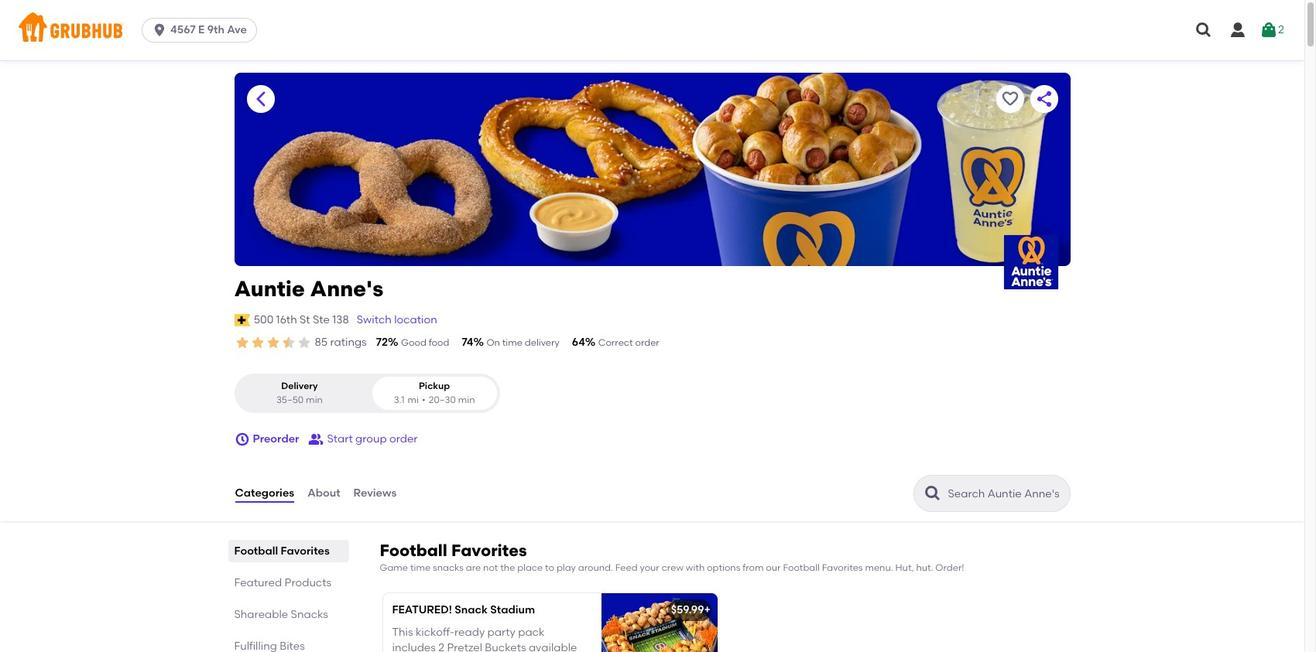 Task type: vqa. For each thing, say whether or not it's contained in the screenshot.
Phone telephone field
no



Task type: locate. For each thing, give the bounding box(es) containing it.
hut.
[[916, 563, 933, 574]]

favorites up products
[[281, 545, 330, 558]]

reviews button
[[353, 466, 397, 522]]

1 horizontal spatial order
[[635, 338, 659, 348]]

ratings
[[330, 336, 367, 349]]

football up featured
[[234, 545, 278, 558]]

auntie anne's
[[234, 276, 383, 302]]

0 vertical spatial 2
[[1278, 23, 1284, 36]]

start
[[327, 433, 353, 446]]

place
[[517, 563, 543, 574]]

order right group
[[389, 433, 418, 446]]

pretzel
[[447, 642, 482, 653]]

500 16th st ste 138
[[254, 313, 349, 326]]

good food
[[401, 338, 449, 348]]

svg image left 2 button
[[1195, 21, 1213, 39]]

2 inside 2 button
[[1278, 23, 1284, 36]]

hut,
[[895, 563, 914, 574]]

74
[[462, 336, 473, 349]]

0 horizontal spatial svg image
[[152, 22, 167, 38]]

2
[[1278, 23, 1284, 36], [438, 642, 444, 653]]

138
[[332, 313, 349, 326]]

shareable snacks
[[234, 609, 328, 622]]

0 horizontal spatial svg image
[[234, 432, 250, 448]]

svg image
[[1195, 21, 1213, 39], [234, 432, 250, 448]]

1 vertical spatial order
[[389, 433, 418, 446]]

snack
[[455, 604, 488, 617]]

min right 20–30
[[458, 395, 475, 405]]

1 vertical spatial svg image
[[234, 432, 250, 448]]

0 vertical spatial order
[[635, 338, 659, 348]]

min
[[306, 395, 323, 405], [458, 395, 475, 405]]

save this restaurant button
[[996, 85, 1024, 113]]

snacks
[[433, 563, 464, 574]]

to
[[545, 563, 554, 574]]

option group containing delivery 35–50 min
[[234, 374, 500, 413]]

•
[[422, 395, 426, 405]]

1 horizontal spatial svg image
[[1229, 21, 1247, 39]]

st
[[300, 313, 310, 326]]

0 horizontal spatial order
[[389, 433, 418, 446]]

preorder
[[253, 433, 299, 446]]

Search Auntie Anne's search field
[[946, 487, 1065, 502]]

football right our
[[783, 563, 820, 574]]

order right correct
[[635, 338, 659, 348]]

2 inside this kickoff-ready party pack includes 2 pretzel buckets availabl
[[438, 642, 444, 653]]

1 horizontal spatial 2
[[1278, 23, 1284, 36]]

star icon image
[[234, 335, 250, 351], [250, 335, 265, 351], [265, 335, 281, 351], [281, 335, 296, 351], [281, 335, 296, 351], [296, 335, 312, 351]]

shareable
[[234, 609, 288, 622]]

option group
[[234, 374, 500, 413]]

2 horizontal spatial svg image
[[1260, 21, 1278, 39]]

ste
[[313, 313, 330, 326]]

16th
[[276, 313, 297, 326]]

are
[[466, 563, 481, 574]]

time right game
[[410, 563, 431, 574]]

1 vertical spatial time
[[410, 563, 431, 574]]

options
[[707, 563, 740, 574]]

featured
[[234, 577, 282, 590]]

0 horizontal spatial min
[[306, 395, 323, 405]]

svg image inside main navigation navigation
[[1195, 21, 1213, 39]]

svg image
[[1229, 21, 1247, 39], [1260, 21, 1278, 39], [152, 22, 167, 38]]

save this restaurant image
[[1001, 90, 1019, 108]]

football
[[380, 541, 447, 561], [234, 545, 278, 558], [783, 563, 820, 574]]

1 horizontal spatial favorites
[[451, 541, 527, 561]]

0 vertical spatial svg image
[[1195, 21, 1213, 39]]

0 horizontal spatial favorites
[[281, 545, 330, 558]]

time inside football favorites game time snacks are not the place to play around. feed your crew with options from our football favorites menu. hut, hut. order!
[[410, 563, 431, 574]]

2 min from the left
[[458, 395, 475, 405]]

time right on on the bottom of page
[[502, 338, 522, 348]]

preorder button
[[234, 426, 299, 454]]

$59.99
[[671, 604, 704, 617]]

e
[[198, 23, 205, 36]]

order inside button
[[389, 433, 418, 446]]

time
[[502, 338, 522, 348], [410, 563, 431, 574]]

20–30
[[429, 395, 456, 405]]

caret left icon image
[[251, 90, 270, 108]]

0 horizontal spatial football
[[234, 545, 278, 558]]

group
[[355, 433, 387, 446]]

products
[[285, 577, 331, 590]]

good
[[401, 338, 426, 348]]

1 horizontal spatial min
[[458, 395, 475, 405]]

pickup
[[419, 381, 450, 392]]

1 horizontal spatial svg image
[[1195, 21, 1213, 39]]

3.1
[[394, 395, 405, 405]]

crew
[[662, 563, 684, 574]]

switch location
[[357, 313, 437, 326]]

1 vertical spatial 2
[[438, 642, 444, 653]]

500 16th st ste 138 button
[[253, 312, 350, 329]]

favorites up not
[[451, 541, 527, 561]]

not
[[483, 563, 498, 574]]

min down delivery
[[306, 395, 323, 405]]

4567 e 9th ave button
[[142, 18, 263, 43]]

ave
[[227, 23, 247, 36]]

35–50
[[276, 395, 304, 405]]

4567
[[170, 23, 196, 36]]

game
[[380, 563, 408, 574]]

order
[[635, 338, 659, 348], [389, 433, 418, 446]]

delivery
[[281, 381, 318, 392]]

favorites left menu. at the bottom of the page
[[822, 563, 863, 574]]

anne's
[[310, 276, 383, 302]]

svg image inside 2 button
[[1260, 21, 1278, 39]]

switch location button
[[356, 312, 438, 329]]

with
[[686, 563, 705, 574]]

0 horizontal spatial 2
[[438, 642, 444, 653]]

1 horizontal spatial football
[[380, 541, 447, 561]]

feed
[[615, 563, 638, 574]]

svg image inside 4567 e 9th ave button
[[152, 22, 167, 38]]

svg image left preorder
[[234, 432, 250, 448]]

$59.99 +
[[671, 604, 711, 617]]

0 horizontal spatial time
[[410, 563, 431, 574]]

subscription pass image
[[234, 314, 250, 327]]

1 horizontal spatial time
[[502, 338, 522, 348]]

football up game
[[380, 541, 447, 561]]

85 ratings
[[315, 336, 367, 349]]

svg image for 2
[[1260, 21, 1278, 39]]

share icon image
[[1035, 90, 1053, 108]]

1 min from the left
[[306, 395, 323, 405]]

main navigation navigation
[[0, 0, 1304, 60]]

snacks
[[291, 609, 328, 622]]



Task type: describe. For each thing, give the bounding box(es) containing it.
favorites for football favorites game time snacks are not the place to play around. feed your crew with options from our football favorites menu. hut, hut. order!
[[451, 541, 527, 561]]

64
[[572, 336, 585, 349]]

pickup 3.1 mi • 20–30 min
[[394, 381, 475, 405]]

includes
[[392, 642, 436, 653]]

favorites for football favorites
[[281, 545, 330, 558]]

2 horizontal spatial football
[[783, 563, 820, 574]]

mi
[[408, 395, 419, 405]]

stadium
[[490, 604, 535, 617]]

buckets
[[485, 642, 526, 653]]

play
[[557, 563, 576, 574]]

2 button
[[1260, 16, 1284, 44]]

football favorites
[[234, 545, 330, 558]]

on time delivery
[[486, 338, 560, 348]]

start group order
[[327, 433, 418, 446]]

around.
[[578, 563, 613, 574]]

85
[[315, 336, 328, 349]]

2 horizontal spatial favorites
[[822, 563, 863, 574]]

delivery
[[525, 338, 560, 348]]

from
[[743, 563, 764, 574]]

your
[[640, 563, 659, 574]]

kickoff-
[[416, 626, 454, 639]]

featured! snack stadium image
[[601, 594, 717, 653]]

people icon image
[[308, 432, 324, 448]]

start group order button
[[308, 426, 418, 454]]

0 vertical spatial time
[[502, 338, 522, 348]]

about button
[[307, 466, 341, 522]]

ready
[[454, 626, 485, 639]]

football for football favorites game time snacks are not the place to play around. feed your crew with options from our football favorites menu. hut, hut. order!
[[380, 541, 447, 561]]

4567 e 9th ave
[[170, 23, 247, 36]]

featured!
[[392, 604, 452, 617]]

+
[[704, 604, 711, 617]]

svg image for 4567 e 9th ave
[[152, 22, 167, 38]]

correct
[[598, 338, 633, 348]]

categories button
[[234, 466, 295, 522]]

menu.
[[865, 563, 893, 574]]

about
[[307, 487, 340, 500]]

auntie
[[234, 276, 305, 302]]

order!
[[935, 563, 964, 574]]

football for football favorites
[[234, 545, 278, 558]]

svg image inside preorder button
[[234, 432, 250, 448]]

featured! snack stadium
[[392, 604, 535, 617]]

pack
[[518, 626, 545, 639]]

72
[[376, 336, 388, 349]]

party
[[487, 626, 515, 639]]

location
[[394, 313, 437, 326]]

500
[[254, 313, 273, 326]]

food
[[429, 338, 449, 348]]

search icon image
[[923, 485, 942, 503]]

featured products
[[234, 577, 331, 590]]

switch
[[357, 313, 392, 326]]

auntie anne's logo image
[[1004, 235, 1058, 290]]

football favorites game time snacks are not the place to play around. feed your crew with options from our football favorites menu. hut, hut. order!
[[380, 541, 964, 574]]

this
[[392, 626, 413, 639]]

min inside pickup 3.1 mi • 20–30 min
[[458, 395, 475, 405]]

our
[[766, 563, 781, 574]]

on
[[486, 338, 500, 348]]

this kickoff-ready party pack includes 2 pretzel buckets availabl
[[392, 626, 577, 653]]

9th
[[207, 23, 224, 36]]

the
[[500, 563, 515, 574]]

categories
[[235, 487, 294, 500]]

min inside delivery 35–50 min
[[306, 395, 323, 405]]

reviews
[[353, 487, 397, 500]]

delivery 35–50 min
[[276, 381, 323, 405]]

correct order
[[598, 338, 659, 348]]



